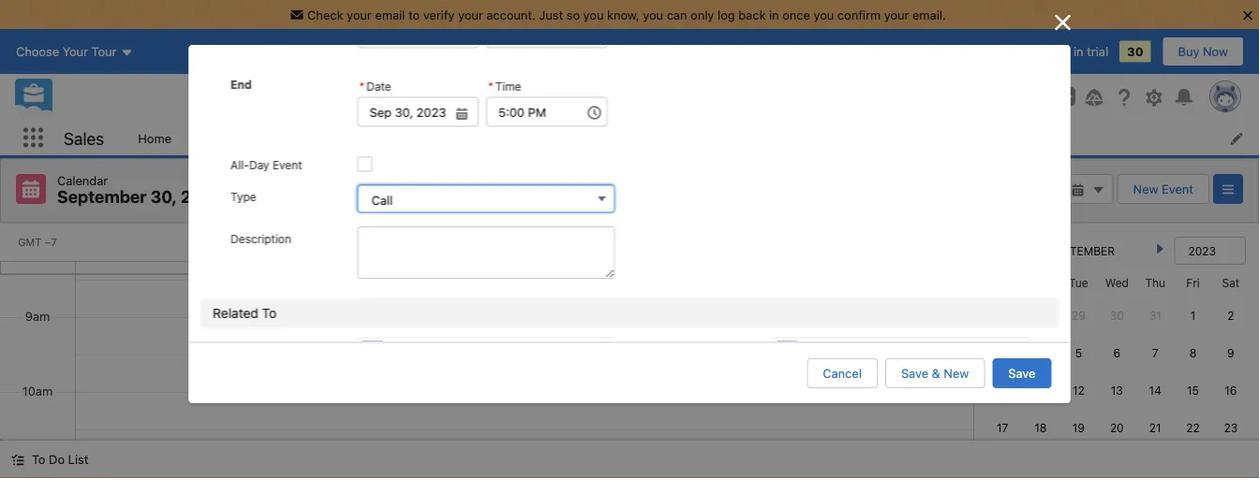 Task type: describe. For each thing, give the bounding box(es) containing it.
related to
[[212, 306, 276, 321]]

sales
[[64, 128, 104, 148]]

time
[[495, 80, 521, 93]]

home link
[[127, 121, 183, 156]]

back
[[739, 8, 766, 22]]

leave feedback
[[914, 45, 1006, 59]]

account.
[[487, 8, 536, 22]]

2023
[[181, 187, 224, 207]]

calendar september 30, 2023
[[57, 173, 224, 207]]

days
[[1021, 45, 1049, 59]]

call button
[[357, 185, 615, 213]]

1
[[1191, 309, 1196, 322]]

check your email to verify your account. just so you know, you can only log back in once you confirm your email.
[[307, 8, 946, 22]]

email.
[[913, 8, 946, 22]]

0 vertical spatial to
[[262, 306, 276, 321]]

9am
[[25, 310, 50, 324]]

13
[[1111, 384, 1123, 397]]

trial
[[1087, 45, 1109, 59]]

save for save
[[1009, 367, 1036, 381]]

5
[[1075, 347, 1082, 360]]

to
[[408, 8, 420, 22]]

new event
[[1133, 182, 1194, 196]]

verify
[[423, 8, 455, 22]]

tue
[[1069, 276, 1089, 290]]

19
[[1073, 422, 1085, 435]]

0 vertical spatial 30
[[1127, 45, 1144, 59]]

−7
[[44, 237, 57, 249]]

1 your from the left
[[347, 8, 372, 22]]

all-day event
[[230, 159, 302, 172]]

2 your from the left
[[458, 8, 483, 22]]

list
[[68, 453, 88, 467]]

can
[[667, 8, 687, 22]]

all-
[[230, 159, 249, 172]]

grid containing tue
[[984, 269, 1250, 479]]

0 horizontal spatial event
[[272, 159, 302, 172]]

buy now button
[[1162, 37, 1244, 67]]

* for * date
[[359, 80, 364, 93]]

1 vertical spatial in
[[1074, 45, 1084, 59]]

31
[[1149, 309, 1162, 322]]

cancel
[[823, 367, 862, 381]]

leave feedback link
[[914, 45, 1006, 59]]

15
[[1187, 384, 1199, 397]]

search... button
[[413, 83, 788, 113]]

do
[[49, 453, 65, 467]]

3 you from the left
[[814, 8, 834, 22]]

1 you from the left
[[583, 8, 604, 22]]

end
[[230, 78, 252, 92]]

home list
[[127, 121, 1259, 156]]

gmt
[[18, 237, 41, 249]]

inverse image
[[1052, 11, 1074, 34]]

email
[[375, 8, 405, 22]]

to do list button
[[0, 441, 100, 479]]

18
[[1035, 422, 1047, 435]]

buy
[[1178, 45, 1200, 59]]

1 text default image from the left
[[1072, 184, 1085, 197]]

gmt −7
[[18, 237, 57, 249]]

call
[[371, 193, 392, 207]]

17
[[997, 422, 1009, 435]]

leave
[[914, 45, 947, 59]]

21
[[1150, 422, 1162, 435]]

home
[[138, 131, 171, 145]]

sat
[[1222, 276, 1240, 290]]

related
[[212, 306, 258, 321]]

10am
[[22, 385, 53, 399]]

22
[[1187, 422, 1200, 435]]

* for * time
[[488, 80, 493, 93]]



Task type: vqa. For each thing, say whether or not it's contained in the screenshot.


Task type: locate. For each thing, give the bounding box(es) containing it.
event
[[272, 159, 302, 172], [1162, 182, 1194, 196]]

0 horizontal spatial *
[[359, 80, 364, 93]]

calendar
[[57, 173, 108, 187]]

Description text field
[[357, 227, 615, 279]]

2 save from the left
[[1009, 367, 1036, 381]]

only
[[691, 8, 714, 22]]

10
[[997, 384, 1009, 397]]

in right 'back'
[[769, 8, 779, 22]]

1 save from the left
[[901, 367, 929, 381]]

check
[[307, 8, 343, 22]]

3 your from the left
[[884, 8, 909, 22]]

wed
[[1105, 276, 1129, 290]]

1 vertical spatial 30
[[1110, 309, 1124, 322]]

30 down wed
[[1110, 309, 1124, 322]]

4
[[1037, 347, 1044, 360]]

your left email
[[347, 8, 372, 22]]

save left &
[[901, 367, 929, 381]]

1 horizontal spatial *
[[488, 80, 493, 93]]

list item down search... button
[[586, 121, 684, 156]]

8
[[1190, 347, 1197, 360]]

group
[[357, 77, 478, 127]]

None text field
[[486, 97, 607, 127]]

12
[[1073, 384, 1085, 397]]

1 vertical spatial september
[[1049, 245, 1115, 258]]

new
[[1133, 182, 1159, 196], [944, 367, 969, 381]]

text default image
[[11, 454, 24, 467]]

save button
[[993, 359, 1052, 389]]

29
[[1072, 309, 1086, 322]]

None text field
[[357, 97, 478, 127]]

you right once
[[814, 8, 834, 22]]

0 horizontal spatial in
[[769, 8, 779, 22]]

2
[[1228, 309, 1235, 322]]

september down sales
[[57, 187, 147, 207]]

you
[[583, 8, 604, 22], [643, 8, 664, 22], [814, 8, 834, 22]]

to left do
[[32, 453, 45, 467]]

&
[[932, 367, 941, 381]]

contacts image
[[361, 342, 383, 364]]

1 vertical spatial new
[[944, 367, 969, 381]]

7
[[1152, 347, 1159, 360]]

fri
[[1187, 276, 1200, 290]]

cancel button
[[807, 359, 878, 389]]

1 horizontal spatial to
[[262, 306, 276, 321]]

1 horizontal spatial list item
[[586, 121, 684, 156]]

1 vertical spatial to
[[32, 453, 45, 467]]

All-Day Event checkbox
[[357, 157, 372, 172]]

0 vertical spatial september
[[57, 187, 147, 207]]

once
[[783, 8, 810, 22]]

feedback
[[950, 45, 1006, 59]]

0 vertical spatial in
[[769, 8, 779, 22]]

thu
[[1145, 276, 1166, 290]]

3
[[999, 347, 1006, 360]]

23
[[1224, 422, 1238, 435]]

1 horizontal spatial your
[[458, 8, 483, 22]]

* time
[[488, 80, 521, 93]]

1 horizontal spatial in
[[1074, 45, 1084, 59]]

your left email.
[[884, 8, 909, 22]]

type
[[230, 191, 256, 204]]

description
[[230, 233, 291, 246]]

1 list item from the left
[[183, 121, 263, 156]]

confirm
[[838, 8, 881, 22]]

* left date at the left of page
[[359, 80, 364, 93]]

1 horizontal spatial event
[[1162, 182, 1194, 196]]

1 horizontal spatial new
[[1133, 182, 1159, 196]]

1 horizontal spatial text default image
[[1092, 184, 1105, 197]]

* inside group
[[359, 80, 364, 93]]

2 text default image from the left
[[1092, 184, 1105, 197]]

list item up all-
[[183, 121, 263, 156]]

30,
[[151, 187, 177, 207]]

0 horizontal spatial to
[[32, 453, 45, 467]]

0 horizontal spatial you
[[583, 8, 604, 22]]

search...
[[450, 90, 500, 105]]

date
[[366, 80, 391, 93]]

30 right trial
[[1127, 45, 1144, 59]]

0 horizontal spatial list item
[[183, 121, 263, 156]]

* left time
[[488, 80, 493, 93]]

to inside button
[[32, 453, 45, 467]]

day
[[249, 159, 269, 172]]

0 vertical spatial event
[[272, 159, 302, 172]]

1 horizontal spatial september
[[1049, 245, 1115, 258]]

grid
[[984, 269, 1250, 479]]

1 * from the left
[[359, 80, 364, 93]]

event inside button
[[1162, 182, 1194, 196]]

30 inside grid
[[1110, 309, 1124, 322]]

your right verify
[[458, 8, 483, 22]]

in right left
[[1074, 45, 1084, 59]]

11
[[1036, 384, 1046, 397]]

1 horizontal spatial 30
[[1127, 45, 1144, 59]]

save
[[901, 367, 929, 381], [1009, 367, 1036, 381]]

you left can
[[643, 8, 664, 22]]

0 horizontal spatial new
[[944, 367, 969, 381]]

0 horizontal spatial text default image
[[1072, 184, 1085, 197]]

accounts image
[[775, 342, 798, 364]]

2 horizontal spatial your
[[884, 8, 909, 22]]

to do list
[[32, 453, 88, 467]]

so
[[567, 8, 580, 22]]

days left in trial
[[1021, 45, 1109, 59]]

6
[[1114, 347, 1121, 360]]

september up tue
[[1049, 245, 1115, 258]]

list item
[[183, 121, 263, 156], [586, 121, 684, 156]]

0 horizontal spatial save
[[901, 367, 929, 381]]

buy now
[[1178, 45, 1228, 59]]

log
[[718, 8, 735, 22]]

* date
[[359, 80, 391, 93]]

2 you from the left
[[643, 8, 664, 22]]

save up the 11
[[1009, 367, 1036, 381]]

new event button
[[1118, 174, 1210, 204]]

0 vertical spatial new
[[1133, 182, 1159, 196]]

20
[[1110, 422, 1124, 435]]

2 * from the left
[[488, 80, 493, 93]]

new inside button
[[944, 367, 969, 381]]

2 list item from the left
[[586, 121, 684, 156]]

2 horizontal spatial you
[[814, 8, 834, 22]]

september
[[57, 187, 147, 207], [1049, 245, 1115, 258]]

in
[[769, 8, 779, 22], [1074, 45, 1084, 59]]

group containing *
[[357, 77, 478, 127]]

1 horizontal spatial save
[[1009, 367, 1036, 381]]

now
[[1203, 45, 1228, 59]]

0 horizontal spatial your
[[347, 8, 372, 22]]

you right so
[[583, 8, 604, 22]]

9
[[1228, 347, 1235, 360]]

1 horizontal spatial you
[[643, 8, 664, 22]]

save & new button
[[885, 359, 985, 389]]

save & new
[[901, 367, 969, 381]]

to right related
[[262, 306, 276, 321]]

new inside button
[[1133, 182, 1159, 196]]

1 vertical spatial event
[[1162, 182, 1194, 196]]

september inside calendar september 30, 2023
[[57, 187, 147, 207]]

left
[[1052, 45, 1070, 59]]

*
[[359, 80, 364, 93], [488, 80, 493, 93]]

save for save & new
[[901, 367, 929, 381]]

to
[[262, 306, 276, 321], [32, 453, 45, 467]]

know,
[[607, 8, 640, 22]]

0 horizontal spatial september
[[57, 187, 147, 207]]

text default image
[[1072, 184, 1085, 197], [1092, 184, 1105, 197]]

14
[[1149, 384, 1162, 397]]

just
[[539, 8, 563, 22]]

0 horizontal spatial 30
[[1110, 309, 1124, 322]]

16
[[1225, 384, 1237, 397]]



